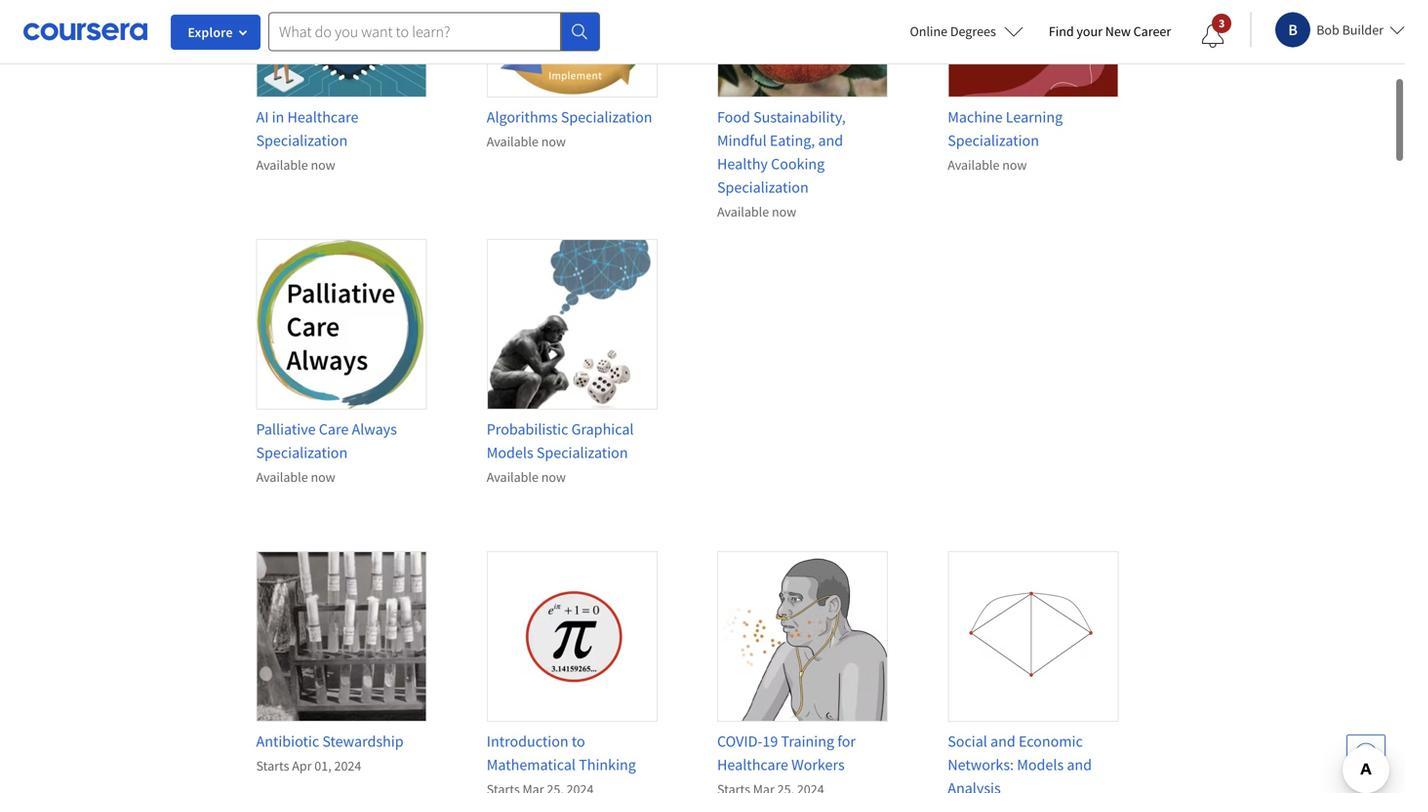 Task type: locate. For each thing, give the bounding box(es) containing it.
available
[[487, 133, 539, 150], [256, 156, 308, 174], [948, 156, 1000, 174], [718, 203, 770, 221], [256, 469, 308, 486], [487, 469, 539, 486]]

1 vertical spatial healthcare
[[718, 756, 789, 775]]

mathematical
[[487, 756, 576, 775]]

covid-
[[718, 732, 763, 752]]

available now for algorithms specialization
[[487, 133, 566, 150]]

covid-19 training for healthcare workers
[[718, 732, 856, 775]]

0 horizontal spatial models
[[487, 443, 534, 463]]

covid-19 training for healthcare workers image
[[718, 552, 888, 723]]

apr
[[292, 758, 312, 775]]

specialization inside "algorithms specialization" link
[[561, 107, 653, 127]]

available for algorithms specialization
[[487, 133, 539, 150]]

available now
[[487, 133, 566, 150], [256, 156, 336, 174], [948, 156, 1028, 174], [718, 203, 797, 221], [256, 469, 336, 486], [487, 469, 566, 486]]

stewardship
[[323, 732, 404, 752]]

1 horizontal spatial models
[[1018, 756, 1064, 775]]

social and economic networks:  models and analysis
[[948, 732, 1093, 794]]

probabilistic graphical models  specialization
[[487, 420, 634, 463]]

available now down 'probabilistic'
[[487, 469, 566, 486]]

now down ai in healthcare specialization
[[311, 156, 336, 174]]

models inside probabilistic graphical models  specialization
[[487, 443, 534, 463]]

social and economic networks:  models and analysis link
[[948, 552, 1150, 794]]

now down probabilistic graphical models  specialization
[[542, 469, 566, 486]]

specialization
[[561, 107, 653, 127], [256, 131, 348, 150], [948, 131, 1040, 150], [718, 178, 809, 197], [256, 443, 348, 463], [537, 443, 628, 463]]

probabilistic
[[487, 420, 569, 439]]

covid-19 training for healthcare workers link
[[718, 552, 919, 777]]

thinking
[[579, 756, 636, 775]]

1 horizontal spatial healthcare
[[718, 756, 789, 775]]

now for sustainability,
[[772, 203, 797, 221]]

mindful
[[718, 131, 767, 150]]

specialization down machine
[[948, 131, 1040, 150]]

2 horizontal spatial and
[[1068, 756, 1093, 775]]

healthcare right the in
[[288, 107, 359, 127]]

1 vertical spatial and
[[991, 732, 1016, 752]]

models down 'probabilistic'
[[487, 443, 534, 463]]

available down machine
[[948, 156, 1000, 174]]

0 vertical spatial models
[[487, 443, 534, 463]]

0 horizontal spatial and
[[819, 131, 844, 150]]

available now down algorithms
[[487, 133, 566, 150]]

3
[[1219, 16, 1226, 31]]

available now for palliative care always specialization
[[256, 469, 336, 486]]

starts apr 01, 2024
[[256, 758, 362, 775]]

available now down machine learning specialization
[[948, 156, 1028, 174]]

available now for ai in healthcare specialization
[[256, 156, 336, 174]]

healthcare
[[288, 107, 359, 127], [718, 756, 789, 775]]

sustainability,
[[754, 107, 846, 127]]

now down cooking
[[772, 203, 797, 221]]

available now for probabilistic graphical models  specialization
[[487, 469, 566, 486]]

models
[[487, 443, 534, 463], [1018, 756, 1064, 775]]

0 vertical spatial healthcare
[[288, 107, 359, 127]]

None search field
[[269, 12, 600, 51]]

19
[[763, 732, 778, 752]]

available now down palliative care always specialization
[[256, 469, 336, 486]]

now
[[542, 133, 566, 150], [311, 156, 336, 174], [1003, 156, 1028, 174], [772, 203, 797, 221], [311, 469, 336, 486], [542, 469, 566, 486]]

and right eating,
[[819, 131, 844, 150]]

to
[[572, 732, 586, 752]]

healthy
[[718, 154, 768, 174]]

available now for food sustainability, mindful eating, and healthy cooking specialization
[[718, 203, 797, 221]]

specialization inside probabilistic graphical models  specialization
[[537, 443, 628, 463]]

palliative care always specialization link
[[256, 239, 458, 465]]

now down algorithms specialization
[[542, 133, 566, 150]]

find your new career
[[1049, 22, 1172, 40]]

2024
[[334, 758, 362, 775]]

antibiotic stewardship
[[256, 732, 404, 752]]

available for palliative care always specialization
[[256, 469, 308, 486]]

available now down healthy
[[718, 203, 797, 221]]

0 horizontal spatial healthcare
[[288, 107, 359, 127]]

available for probabilistic graphical models  specialization
[[487, 469, 539, 486]]

palliative care always specialization
[[256, 420, 397, 463]]

degrees
[[951, 22, 997, 40]]

and down economic
[[1068, 756, 1093, 775]]

and
[[819, 131, 844, 150], [991, 732, 1016, 752], [1068, 756, 1093, 775]]

now down palliative care always specialization
[[311, 469, 336, 486]]

ai in healthcare image
[[256, 0, 427, 98]]

models down economic
[[1018, 756, 1064, 775]]

and up networks:
[[991, 732, 1016, 752]]

now down machine learning specialization
[[1003, 156, 1028, 174]]

algorithms image
[[487, 0, 658, 98]]

introduction to mathematical thinking
[[487, 732, 636, 775]]

introduction to mathematical thinking image
[[487, 552, 658, 723]]

algorithms specialization link
[[487, 0, 688, 129]]

available down healthy
[[718, 203, 770, 221]]

available down algorithms
[[487, 133, 539, 150]]

healthcare down covid-
[[718, 756, 789, 775]]

available down 'probabilistic'
[[487, 469, 539, 486]]

specialization down algorithms image
[[561, 107, 653, 127]]

for
[[838, 732, 856, 752]]

available down ai in healthcare specialization
[[256, 156, 308, 174]]

1 vertical spatial models
[[1018, 756, 1064, 775]]

specialization down graphical
[[537, 443, 628, 463]]

machine learning specialization
[[948, 107, 1063, 150]]

specialization down healthy
[[718, 178, 809, 197]]

available for food sustainability, mindful eating, and healthy cooking specialization
[[718, 203, 770, 221]]

help center image
[[1355, 743, 1379, 766]]

available now down ai in healthcare specialization
[[256, 156, 336, 174]]

online degrees button
[[895, 10, 1040, 53]]

specialization inside food sustainability, mindful eating, and healthy cooking specialization
[[718, 178, 809, 197]]

specialization down the in
[[256, 131, 348, 150]]

specialization inside machine learning specialization
[[948, 131, 1040, 150]]

learning
[[1006, 107, 1063, 127]]

0 vertical spatial and
[[819, 131, 844, 150]]

palliative care always image
[[256, 239, 427, 410]]

explore button
[[171, 15, 261, 50]]

always
[[352, 420, 397, 439]]

available down palliative
[[256, 469, 308, 486]]

specialization down palliative
[[256, 443, 348, 463]]

ai
[[256, 107, 269, 127]]

food sustainability, mindful eating, and healthy cooking image
[[718, 0, 888, 98]]



Task type: vqa. For each thing, say whether or not it's contained in the screenshot.
PRESS link
no



Task type: describe. For each thing, give the bounding box(es) containing it.
now for specialization
[[542, 133, 566, 150]]

graphical
[[572, 420, 634, 439]]

ai in healthcare specialization
[[256, 107, 359, 150]]

cooking
[[771, 154, 825, 174]]

social and economic networks:  models and analysis image
[[948, 552, 1119, 723]]

introduction
[[487, 732, 569, 752]]

b
[[1289, 20, 1299, 40]]

show notifications image
[[1202, 24, 1226, 48]]

starts
[[256, 758, 289, 775]]

eating,
[[770, 131, 816, 150]]

ai in healthcare specialization link
[[256, 0, 458, 152]]

find
[[1049, 22, 1075, 40]]

machine learning specialization link
[[948, 0, 1150, 152]]

models inside social and economic networks:  models and analysis
[[1018, 756, 1064, 775]]

find your new career link
[[1040, 20, 1182, 44]]

probabilistic graphical models image
[[487, 239, 658, 410]]

explore
[[188, 23, 233, 41]]

food sustainability, mindful eating, and healthy cooking specialization link
[[718, 0, 919, 199]]

antibiotic stewardship image
[[256, 552, 427, 723]]

now for graphical
[[542, 469, 566, 486]]

healthcare inside ai in healthcare specialization
[[288, 107, 359, 127]]

networks:
[[948, 756, 1014, 775]]

01,
[[315, 758, 332, 775]]

palliative
[[256, 420, 316, 439]]

introduction to mathematical thinking link
[[487, 552, 688, 777]]

available for ai in healthcare specialization
[[256, 156, 308, 174]]

algorithms
[[487, 107, 558, 127]]

food sustainability, mindful eating, and healthy cooking specialization
[[718, 107, 846, 197]]

3 button
[[1186, 13, 1241, 60]]

2 vertical spatial and
[[1068, 756, 1093, 775]]

probabilistic graphical models  specialization link
[[487, 239, 688, 465]]

your
[[1077, 22, 1103, 40]]

antibiotic
[[256, 732, 319, 752]]

available for machine learning specialization
[[948, 156, 1000, 174]]

algorithms specialization
[[487, 107, 653, 127]]

machine
[[948, 107, 1003, 127]]

bob builder
[[1317, 21, 1384, 39]]

now for care
[[311, 469, 336, 486]]

social
[[948, 732, 988, 752]]

economic
[[1019, 732, 1084, 752]]

specialization inside ai in healthcare specialization
[[256, 131, 348, 150]]

in
[[272, 107, 284, 127]]

antibiotic stewardship link
[[256, 552, 458, 754]]

online
[[910, 22, 948, 40]]

machine learning image
[[948, 0, 1119, 98]]

1 horizontal spatial and
[[991, 732, 1016, 752]]

specialization inside palliative care always specialization
[[256, 443, 348, 463]]

and inside food sustainability, mindful eating, and healthy cooking specialization
[[819, 131, 844, 150]]

online degrees
[[910, 22, 997, 40]]

now for in
[[311, 156, 336, 174]]

workers
[[792, 756, 845, 775]]

builder
[[1343, 21, 1384, 39]]

training
[[782, 732, 835, 752]]

coursera image
[[23, 16, 147, 47]]

food
[[718, 107, 751, 127]]

care
[[319, 420, 349, 439]]

now for learning
[[1003, 156, 1028, 174]]

available now for machine learning specialization
[[948, 156, 1028, 174]]

analysis
[[948, 779, 1001, 794]]

healthcare inside covid-19 training for healthcare workers
[[718, 756, 789, 775]]

career
[[1134, 22, 1172, 40]]

What do you want to learn? text field
[[269, 12, 561, 51]]

bob
[[1317, 21, 1340, 39]]

new
[[1106, 22, 1132, 40]]



